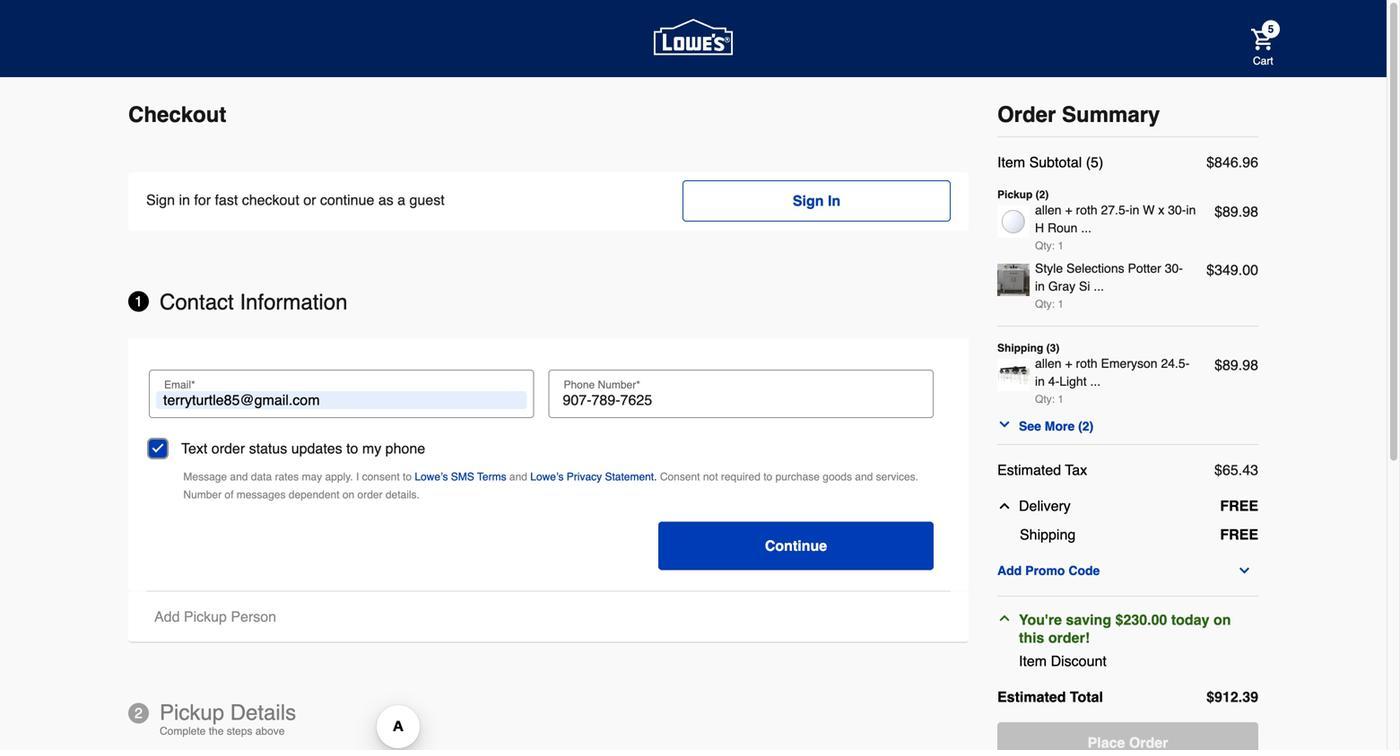 Task type: describe. For each thing, give the bounding box(es) containing it.
gray
[[1049, 279, 1076, 293]]

item subtotal (5)
[[998, 154, 1104, 170]]

i
[[356, 471, 359, 483]]

as
[[378, 192, 394, 208]]

roun
[[1048, 221, 1078, 235]]

pickup (2)
[[998, 188, 1049, 201]]

estimated tax
[[998, 462, 1088, 478]]

this
[[1019, 629, 1045, 646]]

dependent
[[289, 489, 340, 501]]

phone
[[385, 440, 425, 457]]

sign in button
[[683, 180, 951, 222]]

24.5-
[[1161, 356, 1190, 371]]

in
[[828, 192, 841, 209]]

$ for style selections potter 30- in gray si ...
[[1207, 262, 1215, 278]]

98 for allen + roth emeryson 24.5- in 4-light ...
[[1243, 357, 1259, 373]]

not
[[703, 471, 718, 483]]

+ for 27.5-
[[1065, 203, 1073, 217]]

apply.
[[325, 471, 353, 483]]

1 for allen + roth 27.5-in w x 30-in h roun ...
[[1058, 240, 1064, 252]]

1 for allen + roth emeryson 24.5- in 4-light ...
[[1058, 393, 1064, 406]]

si
[[1079, 279, 1091, 293]]

89 for allen + roth 27.5-in w x 30-in h roun ...
[[1223, 203, 1239, 220]]

to inside consent not required to purchase goods and services. number of messages dependent on order details.
[[764, 471, 773, 483]]

status
[[249, 440, 287, 457]]

shipping for shipping
[[1020, 526, 1076, 543]]

chevron up image
[[998, 611, 1012, 625]]

roth for emeryson
[[1076, 356, 1098, 371]]

for
[[194, 192, 211, 208]]

roth for 27.5-
[[1076, 203, 1098, 217]]

item image for allen + roth 27.5-in w x 30-in h roun ...
[[998, 205, 1030, 238]]

item image for allen + roth emeryson 24.5- in 4-light ...
[[998, 359, 1030, 391]]

continue button
[[659, 522, 934, 570]]

and inside consent not required to purchase goods and services. number of messages dependent on order details.
[[855, 471, 873, 483]]

terms
[[477, 471, 507, 483]]

96
[[1243, 154, 1259, 170]]

+ for emeryson
[[1065, 356, 1073, 371]]

you're saving  $230.00  today on this order!
[[1019, 611, 1231, 646]]

349
[[1215, 262, 1239, 278]]

lowe's home improvement logo image
[[654, 0, 733, 78]]

tax
[[1065, 462, 1088, 478]]

sign in
[[793, 192, 841, 209]]

$ 912 . 39
[[1207, 689, 1259, 705]]

my
[[362, 440, 382, 457]]

goods
[[823, 471, 852, 483]]

estimated for estimated tax
[[998, 462, 1062, 478]]

region containing text order status updates to my phone
[[128, 338, 969, 591]]

allen + roth emeryson 24.5- in 4-light ...
[[1035, 356, 1190, 388]]

number
[[183, 489, 222, 501]]

continue
[[765, 537, 827, 554]]

1 horizontal spatial to
[[403, 471, 412, 483]]

updates
[[291, 440, 342, 457]]

style
[[1035, 261, 1063, 275]]

1 for style selections potter 30- in gray si ...
[[1058, 298, 1064, 310]]

data
[[251, 471, 272, 483]]

$ 65 . 43
[[1215, 462, 1259, 478]]

846
[[1215, 154, 1239, 170]]

$ for item subtotal (5)
[[1207, 154, 1215, 170]]

pickup
[[998, 188, 1033, 201]]

2 and from the left
[[510, 471, 528, 483]]

on inside consent not required to purchase goods and services. number of messages dependent on order details.
[[343, 489, 355, 501]]

estimated for estimated total
[[998, 689, 1066, 705]]

today
[[1172, 611, 1210, 628]]

steps
[[227, 725, 252, 737]]

may
[[302, 471, 322, 483]]

. for estimated tax
[[1239, 462, 1243, 478]]

lowe's home improvement cart image
[[1252, 29, 1273, 50]]

in right x
[[1187, 203, 1196, 217]]

x
[[1159, 203, 1165, 217]]

messages
[[237, 489, 286, 501]]

$ for allen + roth 27.5-in w x 30-in h roun ...
[[1215, 203, 1223, 220]]

30- inside allen + roth 27.5-in w x 30-in h roun ...
[[1168, 203, 1187, 217]]

2 free from the top
[[1220, 526, 1259, 543]]

chevron up image
[[998, 499, 1012, 513]]

. for estimated total
[[1239, 689, 1243, 705]]

summary
[[1062, 102, 1160, 127]]

qty: 1 for allen + roth emeryson 24.5- in 4-light ...
[[1035, 393, 1064, 406]]

65
[[1223, 462, 1239, 478]]

information
[[240, 290, 348, 314]]

continue
[[320, 192, 374, 208]]

text order status updates to my phone
[[181, 440, 425, 457]]

or
[[303, 192, 316, 208]]

2
[[135, 705, 143, 721]]

details
[[230, 700, 296, 725]]

4-
[[1049, 374, 1060, 388]]

Phone Number* telephone field
[[556, 391, 927, 409]]

promo
[[1026, 563, 1065, 578]]

estimated total
[[998, 689, 1104, 705]]

pickup details complete the steps above
[[160, 700, 296, 737]]

in inside style selections potter 30- in gray si ...
[[1035, 279, 1045, 293]]

potter
[[1128, 261, 1162, 275]]



Task type: vqa. For each thing, say whether or not it's contained in the screenshot.
Tile
no



Task type: locate. For each thing, give the bounding box(es) containing it.
2 89 from the top
[[1223, 357, 1239, 373]]

0 horizontal spatial to
[[346, 440, 358, 457]]

$ for estimated tax
[[1215, 462, 1223, 478]]

item image down shipping (3)
[[998, 359, 1030, 391]]

$ for allen + roth emeryson 24.5- in 4-light ...
[[1215, 357, 1223, 373]]

qty: down the gray
[[1035, 298, 1055, 310]]

0 horizontal spatial lowe's
[[415, 471, 448, 483]]

on inside you're saving  $230.00  today on this order!
[[1214, 611, 1231, 628]]

subtotal
[[1030, 154, 1082, 170]]

estimated up delivery
[[998, 462, 1062, 478]]

see more (2)
[[1019, 419, 1094, 433]]

39
[[1243, 689, 1259, 705]]

allen inside allen + roth 27.5-in w x 30-in h roun ...
[[1035, 203, 1062, 217]]

1 vertical spatial order
[[358, 489, 383, 501]]

item discount
[[1019, 653, 1107, 669]]

and right terms
[[510, 471, 528, 483]]

more
[[1045, 419, 1075, 433]]

2 allen from the top
[[1035, 356, 1062, 371]]

checkout
[[242, 192, 299, 208]]

+
[[1065, 203, 1073, 217], [1065, 356, 1073, 371]]

fast
[[215, 192, 238, 208]]

above
[[255, 725, 285, 737]]

of
[[225, 489, 234, 501]]

1 horizontal spatial sign
[[793, 192, 824, 209]]

text
[[181, 440, 208, 457]]

allen inside the allen + roth emeryson 24.5- in 4-light ...
[[1035, 356, 1062, 371]]

0 vertical spatial estimated
[[998, 462, 1062, 478]]

privacy
[[567, 471, 602, 483]]

$ 89 . 98 right 24.5-
[[1215, 357, 1259, 373]]

contact information
[[160, 290, 348, 314]]

1 qty: 1 from the top
[[1035, 240, 1064, 252]]

5 . from the top
[[1239, 689, 1243, 705]]

add promo code link
[[998, 560, 1259, 581]]

0 vertical spatial +
[[1065, 203, 1073, 217]]

30- right x
[[1168, 203, 1187, 217]]

$ right 24.5-
[[1215, 357, 1223, 373]]

1 item image from the top
[[998, 205, 1030, 238]]

2 lowe's from the left
[[531, 471, 564, 483]]

... inside style selections potter 30- in gray si ...
[[1094, 279, 1104, 293]]

1 vertical spatial (2)
[[1079, 419, 1094, 433]]

1 horizontal spatial add
[[998, 563, 1022, 578]]

... right si
[[1094, 279, 1104, 293]]

you're saving  $230.00  today on this order! link
[[998, 611, 1252, 647]]

. for allen + roth emeryson 24.5- in 4-light ...
[[1239, 357, 1243, 373]]

... inside allen + roth 27.5-in w x 30-in h roun ...
[[1081, 221, 1092, 235]]

allen up h
[[1035, 203, 1062, 217]]

contact
[[160, 290, 234, 314]]

2 horizontal spatial to
[[764, 471, 773, 483]]

lowe's left sms
[[415, 471, 448, 483]]

and up of at the left of the page
[[230, 471, 248, 483]]

1 vertical spatial roth
[[1076, 356, 1098, 371]]

item image
[[998, 205, 1030, 238], [998, 359, 1030, 391]]

1 allen from the top
[[1035, 203, 1062, 217]]

pickup left person in the left of the page
[[184, 608, 227, 625]]

person
[[231, 608, 276, 625]]

0 vertical spatial free
[[1220, 497, 1259, 514]]

required
[[721, 471, 761, 483]]

message
[[183, 471, 227, 483]]

item down this
[[1019, 653, 1047, 669]]

2 vertical spatial qty: 1
[[1035, 393, 1064, 406]]

0 vertical spatial chevron down image
[[998, 417, 1012, 432]]

1 vertical spatial free
[[1220, 526, 1259, 543]]

0 vertical spatial pickup
[[184, 608, 227, 625]]

item for item discount
[[1019, 653, 1047, 669]]

1 vertical spatial 98
[[1243, 357, 1259, 373]]

add for add promo code
[[998, 563, 1022, 578]]

0 horizontal spatial order
[[212, 440, 245, 457]]

1 free from the top
[[1220, 497, 1259, 514]]

add left person in the left of the page
[[154, 608, 180, 625]]

phone number*
[[564, 379, 640, 391]]

0 vertical spatial add
[[998, 563, 1022, 578]]

1 lowe's from the left
[[415, 471, 448, 483]]

qty: 1 down h
[[1035, 240, 1064, 252]]

on down apply.
[[343, 489, 355, 501]]

0 vertical spatial $ 89 . 98
[[1215, 203, 1259, 220]]

light
[[1060, 374, 1087, 388]]

0 vertical spatial ...
[[1081, 221, 1092, 235]]

in inside the allen + roth emeryson 24.5- in 4-light ...
[[1035, 374, 1045, 388]]

statement.
[[605, 471, 657, 483]]

pickup inside pickup details complete the steps above
[[160, 700, 224, 725]]

total
[[1070, 689, 1104, 705]]

30- inside style selections potter 30- in gray si ...
[[1165, 261, 1183, 275]]

$ for estimated total
[[1207, 689, 1215, 705]]

and right goods
[[855, 471, 873, 483]]

2 horizontal spatial and
[[855, 471, 873, 483]]

... right roun
[[1081, 221, 1092, 235]]

1 horizontal spatial (2)
[[1079, 419, 1094, 433]]

...
[[1081, 221, 1092, 235], [1094, 279, 1104, 293], [1091, 374, 1101, 388]]

1 horizontal spatial on
[[1214, 611, 1231, 628]]

.
[[1239, 154, 1243, 170], [1239, 203, 1243, 220], [1239, 357, 1243, 373], [1239, 462, 1243, 478], [1239, 689, 1243, 705]]

. for allen + roth 27.5-in w x 30-in h roun ...
[[1239, 203, 1243, 220]]

30- right potter
[[1165, 261, 1183, 275]]

qty: 1 down 4-
[[1035, 393, 1064, 406]]

3 . from the top
[[1239, 357, 1243, 373]]

code
[[1069, 563, 1100, 578]]

sign left in
[[793, 192, 824, 209]]

0 vertical spatial allen
[[1035, 203, 1062, 217]]

allen for allen + roth 27.5-in w x 30-in h roun ...
[[1035, 203, 1062, 217]]

912
[[1215, 689, 1239, 705]]

qty: 1
[[1035, 240, 1064, 252], [1035, 298, 1064, 310], [1035, 393, 1064, 406]]

estimated down the item discount
[[998, 689, 1066, 705]]

0 horizontal spatial sign
[[146, 192, 175, 208]]

1 vertical spatial add
[[154, 608, 180, 625]]

89 down $ 846 . 96
[[1223, 203, 1239, 220]]

checkout
[[128, 102, 226, 127]]

0 vertical spatial item
[[998, 154, 1026, 170]]

sign in for fast checkout or continue as a guest
[[146, 192, 445, 208]]

on
[[343, 489, 355, 501], [1214, 611, 1231, 628]]

1 vertical spatial qty: 1
[[1035, 298, 1064, 310]]

item up the pickup
[[998, 154, 1026, 170]]

$ left ".00"
[[1207, 262, 1215, 278]]

$ 349 .00
[[1207, 262, 1259, 278]]

(2) right more
[[1079, 419, 1094, 433]]

0 vertical spatial on
[[343, 489, 355, 501]]

98 down 96
[[1243, 203, 1259, 220]]

add
[[998, 563, 1022, 578], [154, 608, 180, 625]]

1 98 from the top
[[1243, 203, 1259, 220]]

free
[[1220, 497, 1259, 514], [1220, 526, 1259, 543]]

+ inside allen + roth 27.5-in w x 30-in h roun ...
[[1065, 203, 1073, 217]]

0 vertical spatial (2)
[[1036, 188, 1049, 201]]

1 vertical spatial qty:
[[1035, 298, 1055, 310]]

1 vertical spatial shipping
[[1020, 526, 1076, 543]]

to left the my
[[346, 440, 358, 457]]

add pickup person
[[154, 608, 276, 625]]

1 vertical spatial $ 89 . 98
[[1215, 357, 1259, 373]]

2 vertical spatial ...
[[1091, 374, 1101, 388]]

qty: 1 for allen + roth 27.5-in w x 30-in h roun ...
[[1035, 240, 1064, 252]]

qty: for style selections potter 30- in gray si ...
[[1035, 298, 1055, 310]]

3 and from the left
[[855, 471, 873, 483]]

qty: down 4-
[[1035, 393, 1055, 406]]

shipping for shipping (3)
[[998, 342, 1044, 354]]

2 qty: 1 from the top
[[1035, 298, 1064, 310]]

2 $ 89 . 98 from the top
[[1215, 357, 1259, 373]]

2 vertical spatial qty:
[[1035, 393, 1055, 406]]

qty: for allen + roth 27.5-in w x 30-in h roun ...
[[1035, 240, 1055, 252]]

27.5-
[[1101, 203, 1130, 217]]

1 roth from the top
[[1076, 203, 1098, 217]]

to right required
[[764, 471, 773, 483]]

1 and from the left
[[230, 471, 248, 483]]

1 estimated from the top
[[998, 462, 1062, 478]]

roth up light
[[1076, 356, 1098, 371]]

1 vertical spatial chevron down image
[[1238, 563, 1252, 578]]

sign for sign in
[[793, 192, 824, 209]]

selections
[[1067, 261, 1125, 275]]

pickup
[[184, 608, 227, 625], [160, 700, 224, 725]]

1 vertical spatial pickup
[[160, 700, 224, 725]]

order inside consent not required to purchase goods and services. number of messages dependent on order details.
[[358, 489, 383, 501]]

1 qty: from the top
[[1035, 240, 1055, 252]]

sign inside button
[[793, 192, 824, 209]]

chevron down image
[[998, 417, 1012, 432], [1238, 563, 1252, 578]]

roth inside allen + roth 27.5-in w x 30-in h roun ...
[[1076, 203, 1098, 217]]

1 $ 89 . 98 from the top
[[1215, 203, 1259, 220]]

to
[[346, 440, 358, 457], [403, 471, 412, 483], [764, 471, 773, 483]]

1 left the contact
[[135, 293, 143, 310]]

1 vertical spatial item image
[[998, 359, 1030, 391]]

0 horizontal spatial add
[[154, 608, 180, 625]]

3 qty: from the top
[[1035, 393, 1055, 406]]

0 horizontal spatial (2)
[[1036, 188, 1049, 201]]

$ left the 39
[[1207, 689, 1215, 705]]

order summary
[[998, 102, 1160, 127]]

in
[[179, 192, 190, 208], [1130, 203, 1140, 217], [1187, 203, 1196, 217], [1035, 279, 1045, 293], [1035, 374, 1045, 388]]

$ left 43
[[1215, 462, 1223, 478]]

saving
[[1066, 611, 1112, 628]]

3 qty: 1 from the top
[[1035, 393, 1064, 406]]

1 vertical spatial 89
[[1223, 357, 1239, 373]]

sign for sign in for fast checkout or continue as a guest
[[146, 192, 175, 208]]

0 vertical spatial order
[[212, 440, 245, 457]]

delivery
[[1019, 497, 1071, 514]]

emeryson
[[1101, 356, 1158, 371]]

1 horizontal spatial order
[[358, 489, 383, 501]]

1
[[1058, 240, 1064, 252], [135, 293, 143, 310], [1058, 298, 1064, 310], [1058, 393, 1064, 406]]

$ 89 . 98 for allen + roth emeryson 24.5- in 4-light ...
[[1215, 357, 1259, 373]]

cart
[[1253, 55, 1274, 67]]

item image left h
[[998, 205, 1030, 238]]

. for item subtotal (5)
[[1239, 154, 1243, 170]]

1 . from the top
[[1239, 154, 1243, 170]]

$ down '846'
[[1215, 203, 1223, 220]]

2 . from the top
[[1239, 203, 1243, 220]]

+ inside the allen + roth emeryson 24.5- in 4-light ...
[[1065, 356, 1073, 371]]

allen
[[1035, 203, 1062, 217], [1035, 356, 1062, 371]]

email*
[[164, 379, 195, 391]]

add for add pickup person
[[154, 608, 180, 625]]

in left 4-
[[1035, 374, 1045, 388]]

$230.00
[[1116, 611, 1168, 628]]

$ 89 . 98
[[1215, 203, 1259, 220], [1215, 357, 1259, 373]]

1 horizontal spatial lowe's
[[531, 471, 564, 483]]

2 + from the top
[[1065, 356, 1073, 371]]

rates
[[275, 471, 299, 483]]

purchase
[[776, 471, 820, 483]]

in left w
[[1130, 203, 1140, 217]]

1 horizontal spatial and
[[510, 471, 528, 483]]

estimated
[[998, 462, 1062, 478], [998, 689, 1066, 705]]

1 vertical spatial 30-
[[1165, 261, 1183, 275]]

Email* email field
[[156, 391, 527, 409]]

region
[[128, 338, 969, 591]]

89 for allen + roth emeryson 24.5- in 4-light ...
[[1223, 357, 1239, 373]]

4 . from the top
[[1239, 462, 1243, 478]]

0 horizontal spatial on
[[343, 489, 355, 501]]

2 estimated from the top
[[998, 689, 1066, 705]]

qty: 1 down the gray
[[1035, 298, 1064, 310]]

allen for allen + roth emeryson 24.5- in 4-light ...
[[1035, 356, 1062, 371]]

consent
[[362, 471, 400, 483]]

guest
[[410, 192, 445, 208]]

phone
[[564, 379, 595, 391]]

0 horizontal spatial and
[[230, 471, 248, 483]]

0 horizontal spatial chevron down image
[[998, 417, 1012, 432]]

services.
[[876, 471, 919, 483]]

0 vertical spatial 89
[[1223, 203, 1239, 220]]

0 vertical spatial 30-
[[1168, 203, 1187, 217]]

(2) right the pickup
[[1036, 188, 1049, 201]]

qty: for allen + roth emeryson 24.5- in 4-light ...
[[1035, 393, 1055, 406]]

a
[[398, 192, 406, 208]]

(2)
[[1036, 188, 1049, 201], [1079, 419, 1094, 433]]

1 + from the top
[[1065, 203, 1073, 217]]

on right "today"
[[1214, 611, 1231, 628]]

to up details.
[[403, 471, 412, 483]]

1 horizontal spatial chevron down image
[[1238, 563, 1252, 578]]

order!
[[1049, 629, 1090, 646]]

shipping down delivery
[[1020, 526, 1076, 543]]

1 89 from the top
[[1223, 203, 1239, 220]]

see
[[1019, 419, 1042, 433]]

allen down (3) at the right of page
[[1035, 356, 1062, 371]]

2 qty: from the top
[[1035, 298, 1055, 310]]

98
[[1243, 203, 1259, 220], [1243, 357, 1259, 373]]

1 vertical spatial item
[[1019, 653, 1047, 669]]

shipping left (3) at the right of page
[[998, 342, 1044, 354]]

qty: 1 for style selections potter 30- in gray si ...
[[1035, 298, 1064, 310]]

qty:
[[1035, 240, 1055, 252], [1035, 298, 1055, 310], [1035, 393, 1055, 406]]

0 vertical spatial item image
[[998, 205, 1030, 238]]

item for item subtotal (5)
[[998, 154, 1026, 170]]

1 down the gray
[[1058, 298, 1064, 310]]

1 vertical spatial ...
[[1094, 279, 1104, 293]]

1 down roun
[[1058, 240, 1064, 252]]

0 vertical spatial shipping
[[998, 342, 1044, 354]]

0 vertical spatial qty:
[[1035, 240, 1055, 252]]

1 vertical spatial on
[[1214, 611, 1231, 628]]

0 vertical spatial roth
[[1076, 203, 1098, 217]]

add left promo
[[998, 563, 1022, 578]]

order down consent
[[358, 489, 383, 501]]

qty: down h
[[1035, 240, 1055, 252]]

in left the for on the left top of page
[[179, 192, 190, 208]]

... inside the allen + roth emeryson 24.5- in 4-light ...
[[1091, 374, 1101, 388]]

89 right 24.5-
[[1223, 357, 1239, 373]]

2 item image from the top
[[998, 359, 1030, 391]]

1 vertical spatial allen
[[1035, 356, 1062, 371]]

.00
[[1239, 262, 1259, 278]]

43
[[1243, 462, 1259, 478]]

98 for allen + roth 27.5-in w x 30-in h roun ...
[[1243, 203, 1259, 220]]

98 right 24.5-
[[1243, 357, 1259, 373]]

$ left 96
[[1207, 154, 1215, 170]]

in down style
[[1035, 279, 1045, 293]]

1 vertical spatial +
[[1065, 356, 1073, 371]]

item image
[[998, 264, 1030, 296]]

1 down 4-
[[1058, 393, 1064, 406]]

lowe's left privacy
[[531, 471, 564, 483]]

(3)
[[1047, 342, 1060, 354]]

... right light
[[1091, 374, 1101, 388]]

$ 89 . 98 for allen + roth 27.5-in w x 30-in h roun ...
[[1215, 203, 1259, 220]]

shipping (3)
[[998, 342, 1060, 354]]

w
[[1143, 203, 1155, 217]]

roth inside the allen + roth emeryson 24.5- in 4-light ...
[[1076, 356, 1098, 371]]

chevron down image inside add promo code link
[[1238, 563, 1252, 578]]

+ up roun
[[1065, 203, 1073, 217]]

2 98 from the top
[[1243, 357, 1259, 373]]

$ 89 . 98 down $ 846 . 96
[[1215, 203, 1259, 220]]

item
[[998, 154, 1026, 170], [1019, 653, 1047, 669]]

(5)
[[1086, 154, 1104, 170]]

consent
[[660, 471, 700, 483]]

number*
[[598, 379, 640, 391]]

1 vertical spatial estimated
[[998, 689, 1066, 705]]

+ up light
[[1065, 356, 1073, 371]]

discount
[[1051, 653, 1107, 669]]

0 vertical spatial 98
[[1243, 203, 1259, 220]]

the
[[209, 725, 224, 737]]

style selections potter 30- in gray si ...
[[1035, 261, 1183, 293]]

pickup left steps
[[160, 700, 224, 725]]

order right text
[[212, 440, 245, 457]]

0 vertical spatial qty: 1
[[1035, 240, 1064, 252]]

roth
[[1076, 203, 1098, 217], [1076, 356, 1098, 371]]

sign left the for on the left top of page
[[146, 192, 175, 208]]

2 roth from the top
[[1076, 356, 1098, 371]]

roth left 27.5-
[[1076, 203, 1098, 217]]



